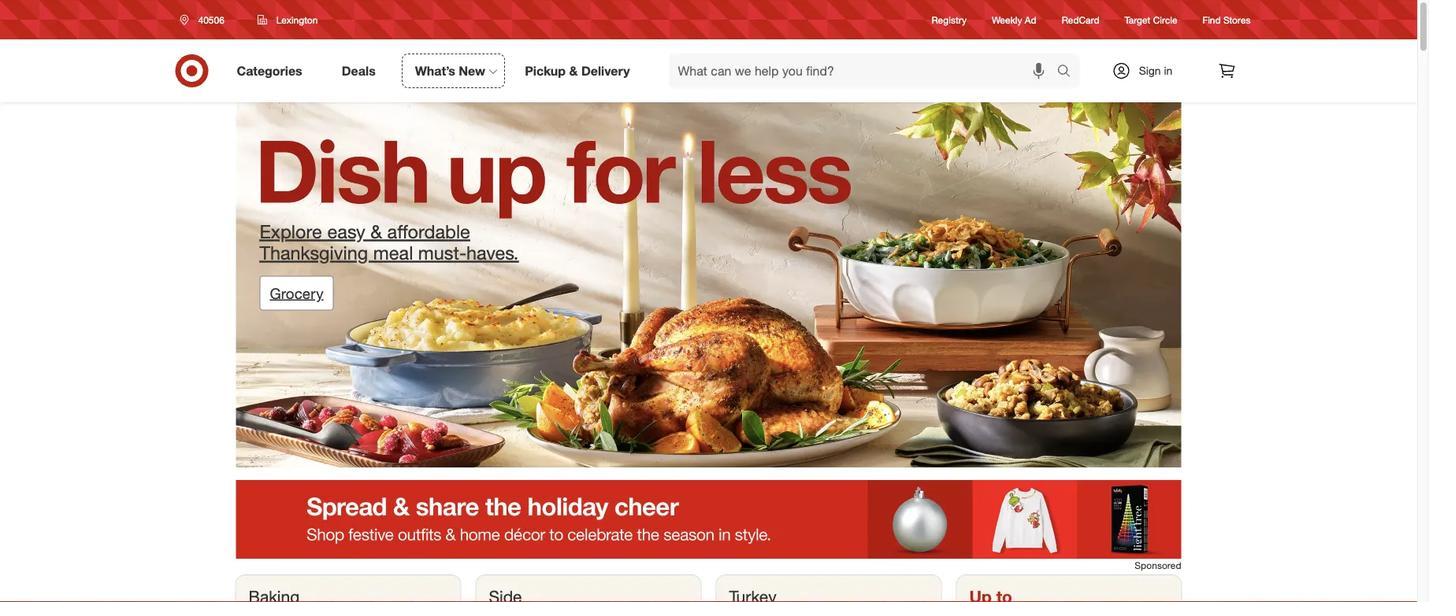 Task type: describe. For each thing, give the bounding box(es) containing it.
find stores link
[[1203, 13, 1251, 26]]

sponsored
[[1135, 560, 1181, 572]]

redcard
[[1062, 14, 1099, 26]]

categories link
[[223, 54, 322, 88]]

lexington button
[[247, 6, 328, 34]]

registry
[[932, 14, 967, 26]]

registry link
[[932, 13, 967, 26]]

in
[[1164, 64, 1173, 78]]

weekly
[[992, 14, 1022, 26]]

find
[[1203, 14, 1221, 26]]

delivery
[[581, 63, 630, 78]]

redcard link
[[1062, 13, 1099, 26]]

grocery
[[270, 284, 323, 302]]

grocery button
[[260, 276, 334, 311]]

search button
[[1050, 54, 1088, 91]]

weekly ad link
[[992, 13, 1036, 26]]

What can we help you find? suggestions appear below search field
[[668, 54, 1061, 88]]

sign
[[1139, 64, 1161, 78]]

affordable
[[387, 220, 470, 243]]

target circle link
[[1125, 13, 1177, 26]]

circle
[[1153, 14, 1177, 26]]

pickup
[[525, 63, 566, 78]]

weekly ad
[[992, 14, 1036, 26]]

target circle
[[1125, 14, 1177, 26]]

dish up for less image
[[236, 102, 1181, 468]]

ad
[[1025, 14, 1036, 26]]

pickup & delivery
[[525, 63, 630, 78]]

sign in
[[1139, 64, 1173, 78]]

categories
[[237, 63, 302, 78]]

new
[[459, 63, 485, 78]]

meal
[[373, 242, 413, 264]]



Task type: locate. For each thing, give the bounding box(es) containing it.
deals
[[342, 63, 376, 78]]

thanksgiving
[[260, 242, 368, 264]]

1 vertical spatial &
[[370, 220, 382, 243]]

& right pickup on the top left of the page
[[569, 63, 578, 78]]

pickup & delivery link
[[511, 54, 650, 88]]

&
[[569, 63, 578, 78], [370, 220, 382, 243]]

0 horizontal spatial &
[[370, 220, 382, 243]]

explore easy & affordable thanksgiving meal must-haves.
[[260, 220, 519, 264]]

easy
[[327, 220, 365, 243]]

find stores
[[1203, 14, 1251, 26]]

& inside explore easy & affordable thanksgiving meal must-haves.
[[370, 220, 382, 243]]

40506
[[198, 14, 224, 26]]

must-
[[418, 242, 466, 264]]

target
[[1125, 14, 1150, 26]]

deals link
[[328, 54, 395, 88]]

what's new
[[415, 63, 485, 78]]

haves.
[[466, 242, 519, 264]]

what's
[[415, 63, 455, 78]]

lexington
[[276, 14, 318, 26]]

what's new link
[[402, 54, 505, 88]]

0 vertical spatial &
[[569, 63, 578, 78]]

stores
[[1223, 14, 1251, 26]]

40506 button
[[170, 6, 241, 34]]

explore
[[260, 220, 322, 243]]

& right easy
[[370, 220, 382, 243]]

sign in link
[[1099, 54, 1197, 88]]

advertisement region
[[236, 481, 1181, 559]]

search
[[1050, 65, 1088, 80]]

1 horizontal spatial &
[[569, 63, 578, 78]]



Task type: vqa. For each thing, say whether or not it's contained in the screenshot.
the must-
yes



